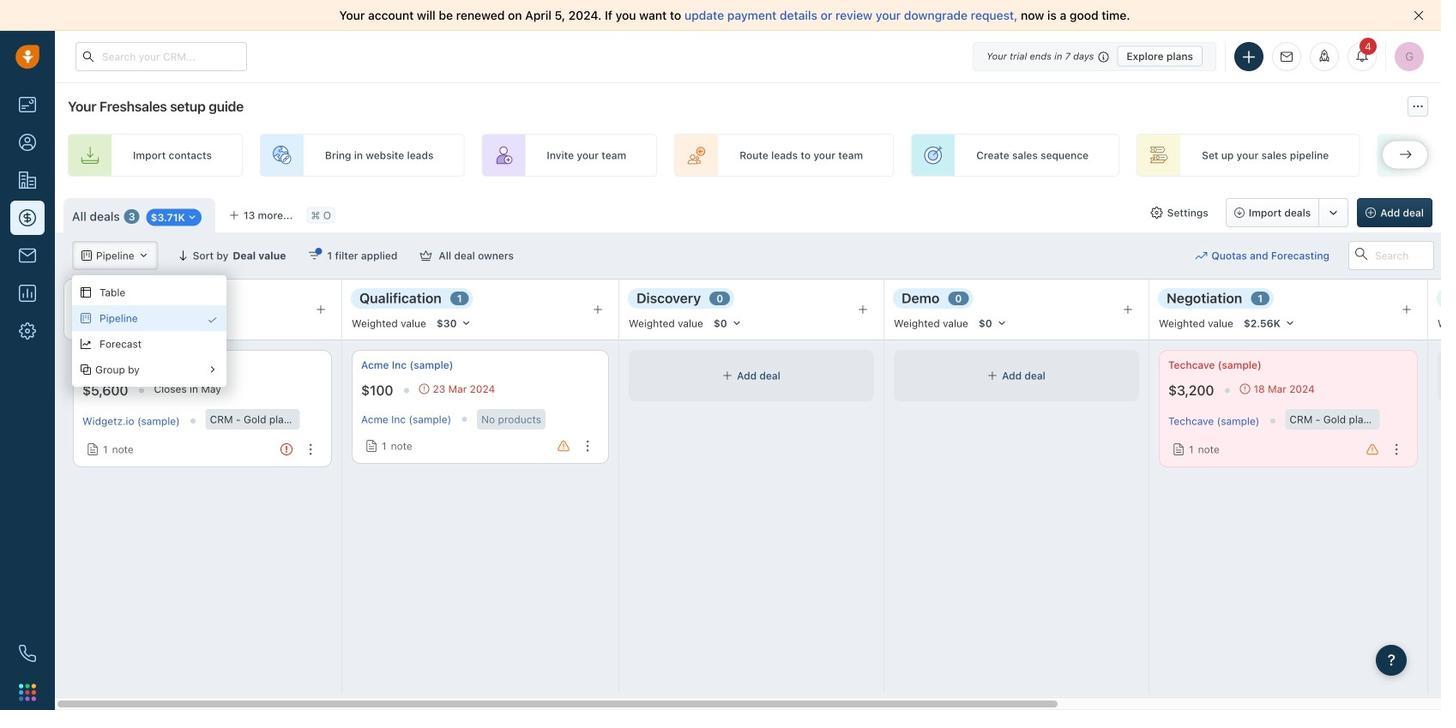 Task type: locate. For each thing, give the bounding box(es) containing it.
menu
[[72, 275, 227, 387]]

container_wx8msf4aqz5i3rn1 image
[[81, 365, 91, 375]]

phone image
[[10, 637, 45, 671]]

Search your CRM... text field
[[76, 42, 247, 71]]

container_wx8msf4aqz5i3rn1 image
[[81, 287, 91, 298], [81, 313, 91, 324], [208, 315, 218, 325], [81, 339, 91, 349], [208, 365, 218, 375]]

menu item
[[72, 357, 227, 383]]

freshworks switcher image
[[19, 684, 36, 701]]



Task type: describe. For each thing, give the bounding box(es) containing it.
shade muted image
[[1094, 49, 1109, 63]]



Task type: vqa. For each thing, say whether or not it's contained in the screenshot.
Phone element
no



